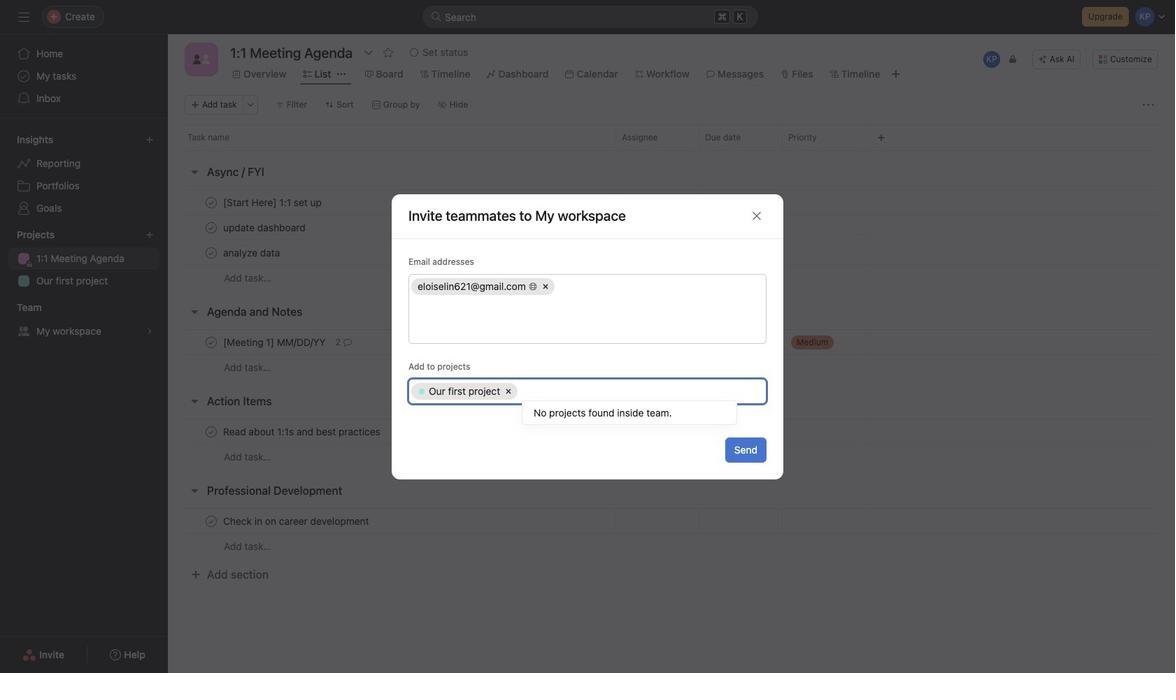 Task type: vqa. For each thing, say whether or not it's contained in the screenshot.
item in the THE HEADER FYIS "tree grid"
no



Task type: locate. For each thing, give the bounding box(es) containing it.
2 task name text field from the top
[[220, 515, 373, 529]]

Mark complete checkbox
[[203, 194, 220, 211], [203, 219, 220, 236], [203, 513, 220, 530]]

mark complete checkbox inside analyze data cell
[[203, 245, 220, 261]]

task name text field inside check in on career development cell
[[220, 515, 373, 529]]

task name text field for mark complete option in the check in on career development cell
[[220, 515, 373, 529]]

0 vertical spatial task name text field
[[220, 221, 310, 235]]

mark complete image inside read about 1:1s and best practices cell
[[203, 424, 220, 440]]

mark complete checkbox inside [start here] 1:1 set up cell
[[203, 194, 220, 211]]

mark complete checkbox for [start here] 1:1 set up cell at top
[[203, 194, 220, 211]]

mark complete image for mark complete option inside [start here] 1:1 set up cell
[[203, 194, 220, 211]]

2 vertical spatial mark complete checkbox
[[203, 424, 220, 440]]

1 task name text field from the top
[[220, 221, 310, 235]]

0 vertical spatial mark complete image
[[203, 219, 220, 236]]

2 collapse task list for this group image from the top
[[189, 396, 200, 407]]

3 mark complete image from the top
[[203, 424, 220, 440]]

1 collapse task list for this group image from the top
[[189, 306, 200, 318]]

4 task name text field from the top
[[220, 425, 385, 439]]

1 vertical spatial mark complete image
[[203, 245, 220, 261]]

task name text field inside update dashboard cell
[[220, 221, 310, 235]]

Mark complete checkbox
[[203, 245, 220, 261], [203, 334, 220, 351], [203, 424, 220, 440]]

None text field
[[227, 40, 356, 65], [523, 383, 759, 400], [227, 40, 356, 65], [523, 383, 759, 400]]

mark complete image inside analyze data cell
[[203, 245, 220, 261]]

3 task name text field from the top
[[220, 335, 330, 349]]

mark complete image for mark complete option in the check in on career development cell
[[203, 513, 220, 530]]

insights element
[[0, 127, 168, 222]]

task name text field inside analyze data cell
[[220, 246, 284, 260]]

mark complete image for mark complete option within update dashboard cell
[[203, 219, 220, 236]]

header async / fyi tree grid
[[168, 190, 1175, 291]]

collapse task list for this group image
[[189, 306, 200, 318], [189, 396, 200, 407], [189, 486, 200, 497]]

2 vertical spatial collapse task list for this group image
[[189, 486, 200, 497]]

dialog
[[392, 194, 784, 480]]

1 mark complete checkbox from the top
[[203, 245, 220, 261]]

2 mark complete image from the top
[[203, 245, 220, 261]]

0 vertical spatial mark complete checkbox
[[203, 245, 220, 261]]

3 mark complete checkbox from the top
[[203, 424, 220, 440]]

task name text field for mark complete checkbox within the read about 1:1s and best practices cell
[[220, 425, 385, 439]]

2 comments image
[[343, 338, 352, 347]]

1 mark complete checkbox from the top
[[203, 194, 220, 211]]

mark complete checkbox inside check in on career development cell
[[203, 513, 220, 530]]

3 mark complete image from the top
[[203, 513, 220, 530]]

mark complete image inside [start here] 1:1 set up cell
[[203, 194, 220, 211]]

mark complete image inside [meeting 1] mm/dd/yy cell
[[203, 334, 220, 351]]

1 vertical spatial collapse task list for this group image
[[189, 396, 200, 407]]

mark complete checkbox for update dashboard cell
[[203, 219, 220, 236]]

2 vertical spatial mark complete image
[[203, 513, 220, 530]]

3 mark complete checkbox from the top
[[203, 513, 220, 530]]

mark complete image
[[203, 219, 220, 236], [203, 334, 220, 351], [203, 513, 220, 530]]

prominent image
[[431, 11, 442, 22]]

1 vertical spatial task name text field
[[220, 515, 373, 529]]

cell
[[699, 240, 783, 266], [411, 278, 555, 295], [557, 278, 762, 295], [411, 383, 518, 400]]

task name text field inside [meeting 1] mm/dd/yy cell
[[220, 335, 330, 349]]

0 vertical spatial collapse task list for this group image
[[189, 306, 200, 318]]

mark complete checkbox for [meeting 1] mm/dd/yy cell
[[203, 334, 220, 351]]

3 collapse task list for this group image from the top
[[189, 486, 200, 497]]

0 vertical spatial mark complete checkbox
[[203, 194, 220, 211]]

1 vertical spatial mark complete image
[[203, 334, 220, 351]]

2 mark complete checkbox from the top
[[203, 219, 220, 236]]

1 mark complete image from the top
[[203, 219, 220, 236]]

mark complete image inside update dashboard cell
[[203, 219, 220, 236]]

task name text field inside read about 1:1s and best practices cell
[[220, 425, 385, 439]]

close this dialog image
[[751, 211, 763, 222]]

mark complete checkbox inside read about 1:1s and best practices cell
[[203, 424, 220, 440]]

2 mark complete checkbox from the top
[[203, 334, 220, 351]]

2 mark complete image from the top
[[203, 334, 220, 351]]

row
[[168, 125, 1175, 150], [185, 150, 1158, 151], [168, 190, 1175, 215], [168, 215, 1175, 241], [168, 240, 1175, 266], [168, 265, 1175, 291], [409, 275, 766, 298], [168, 329, 1175, 355], [168, 355, 1175, 381], [409, 380, 766, 403], [168, 419, 1175, 445], [168, 444, 1175, 470], [168, 509, 1175, 534], [168, 534, 1175, 560]]

projects element
[[0, 222, 168, 295]]

mark complete image
[[203, 194, 220, 211], [203, 245, 220, 261], [203, 424, 220, 440]]

2 task name text field from the top
[[220, 246, 284, 260]]

teams element
[[0, 295, 168, 346]]

2 vertical spatial mark complete checkbox
[[203, 513, 220, 530]]

1 task name text field from the top
[[220, 196, 326, 210]]

update dashboard cell
[[168, 215, 616, 241]]

2 vertical spatial mark complete image
[[203, 424, 220, 440]]

1 vertical spatial mark complete checkbox
[[203, 219, 220, 236]]

collapse task list for this group image for mark complete checkbox within the read about 1:1s and best practices cell
[[189, 396, 200, 407]]

Task name text field
[[220, 196, 326, 210], [220, 246, 284, 260], [220, 335, 330, 349], [220, 425, 385, 439]]

mark complete checkbox inside update dashboard cell
[[203, 219, 220, 236]]

task name text field for mark complete option inside [start here] 1:1 set up cell
[[220, 196, 326, 210]]

mark complete checkbox inside [meeting 1] mm/dd/yy cell
[[203, 334, 220, 351]]

0 vertical spatial mark complete image
[[203, 194, 220, 211]]

people image
[[193, 51, 210, 68]]

mark complete image inside check in on career development cell
[[203, 513, 220, 530]]

task name text field inside [start here] 1:1 set up cell
[[220, 196, 326, 210]]

1 mark complete image from the top
[[203, 194, 220, 211]]

global element
[[0, 34, 168, 118]]

1 vertical spatial mark complete checkbox
[[203, 334, 220, 351]]

Task name text field
[[220, 221, 310, 235], [220, 515, 373, 529]]

mark complete image for mark complete checkbox in analyze data cell
[[203, 245, 220, 261]]



Task type: describe. For each thing, give the bounding box(es) containing it.
header action items tree grid
[[168, 419, 1175, 470]]

check in on career development cell
[[168, 509, 616, 534]]

collapse task list for this group image for mark complete checkbox inside the [meeting 1] mm/dd/yy cell
[[189, 306, 200, 318]]

task name text field for mark complete checkbox inside the [meeting 1] mm/dd/yy cell
[[220, 335, 330, 349]]

task name text field for mark complete checkbox in analyze data cell
[[220, 246, 284, 260]]

hide sidebar image
[[18, 11, 29, 22]]

read about 1:1s and best practices cell
[[168, 419, 616, 445]]

mark complete checkbox for read about 1:1s and best practices cell
[[203, 424, 220, 440]]

mark complete checkbox for check in on career development cell
[[203, 513, 220, 530]]

mark complete checkbox for analyze data cell
[[203, 245, 220, 261]]

mark complete image for mark complete checkbox within the read about 1:1s and best practices cell
[[203, 424, 220, 440]]

[start here] 1:1 set up cell
[[168, 190, 616, 215]]

task name text field for mark complete option within update dashboard cell
[[220, 221, 310, 235]]

collapse task list for this group image
[[189, 166, 200, 178]]

header agenda and notes tree grid
[[168, 329, 1175, 381]]

collapse task list for this group image for mark complete option in the check in on career development cell
[[189, 486, 200, 497]]

add to starred image
[[383, 47, 394, 58]]

header professional development tree grid
[[168, 509, 1175, 560]]

cell inside header async / fyi tree grid
[[699, 240, 783, 266]]

mark complete image for mark complete checkbox inside the [meeting 1] mm/dd/yy cell
[[203, 334, 220, 351]]

analyze data cell
[[168, 240, 616, 266]]

[meeting 1] mm/dd/yy cell
[[168, 329, 616, 355]]



